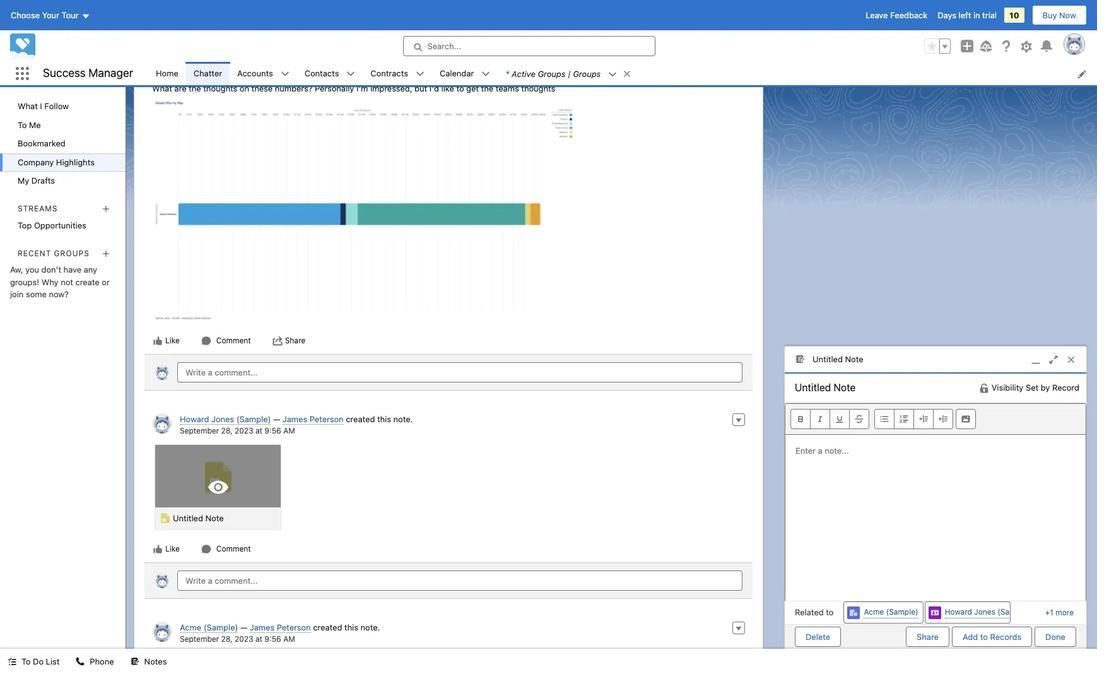 Task type: locate. For each thing, give the bounding box(es) containing it.
howard inside howard jones (sample) — james peterson created this note. september 28, 2023 at 9:56 am
[[180, 414, 209, 424]]

i
[[40, 101, 42, 111]]

1 vertical spatial 9:56
[[265, 634, 281, 644]]

0 vertical spatial 9:56
[[265, 426, 281, 435]]

streams
[[18, 204, 58, 213]]

1 vertical spatial share
[[917, 631, 939, 642]]

1 2023 from the top
[[235, 426, 253, 435]]

james peterson link
[[283, 414, 344, 424], [250, 622, 311, 633]]

do
[[33, 656, 44, 666]]

comment inside james peterson, september 28, 2023 at 9:56 am element
[[216, 544, 251, 553]]

0 vertical spatial september 28, 2023 at 9:56 am link
[[180, 426, 295, 435]]

to right the related
[[826, 607, 834, 617]]

0 vertical spatial howard jones (sample) link
[[180, 414, 271, 424]]

these
[[252, 83, 273, 93]]

1 vertical spatial note.
[[361, 622, 380, 632]]

acme inside untitled note dialog
[[864, 607, 884, 617]]

1 vertical spatial 2023
[[235, 634, 253, 644]]

9:56
[[265, 426, 281, 435], [265, 634, 281, 644]]

2023 inside howard jones (sample) — james peterson created this note. september 28, 2023 at 9:56 am
[[235, 426, 253, 435]]

to inside 'button'
[[21, 656, 31, 666]]

like inside james peterson, september 29, 2023 at 9:14 am element
[[165, 335, 180, 345]]

2 9:56 from the top
[[265, 634, 281, 644]]

2 at from the top
[[256, 634, 262, 644]]

0 vertical spatial what
[[152, 83, 172, 93]]

have
[[64, 265, 82, 275]]

2 like button from the top
[[152, 543, 180, 554]]

0 vertical spatial untitled
[[813, 354, 843, 364]]

thoughts down chatter
[[203, 83, 237, 93]]

None text field
[[785, 373, 916, 401]]

1 vertical spatial james peterson link
[[250, 622, 311, 633]]

0 horizontal spatial to
[[457, 83, 464, 93]]

2 28, from the top
[[221, 634, 233, 644]]

2 thoughts from the left
[[521, 83, 556, 93]]

what left the i
[[18, 101, 38, 111]]

buy now
[[1043, 10, 1077, 20]]

0 horizontal spatial note.
[[361, 622, 380, 632]]

at inside acme (sample) — james peterson created this note. september 28, 2023 at 9:56 am
[[256, 634, 262, 644]]

1 vertical spatial 28,
[[221, 634, 233, 644]]

list
[[148, 62, 1098, 85]]

1 vertical spatial at
[[256, 634, 262, 644]]

comment button inside james peterson, september 29, 2023 at 9:14 am element
[[201, 335, 252, 346]]

1 horizontal spatial the
[[481, 83, 494, 93]]

share
[[285, 335, 306, 345], [917, 631, 939, 642]]

1 like button from the top
[[152, 335, 180, 346]]

1 vertical spatial untitled
[[173, 513, 203, 523]]

1 september 28, 2023 at 9:56 am link from the top
[[180, 426, 295, 435]]

1 vertical spatial james
[[250, 622, 275, 632]]

2 2023 from the top
[[235, 634, 253, 644]]

created
[[346, 414, 375, 424], [313, 622, 342, 632]]

note
[[845, 354, 864, 364], [205, 513, 224, 523]]

peterson inside howard jones (sample) — james peterson created this note. september 28, 2023 at 9:56 am
[[310, 414, 344, 424]]

created inside howard jones (sample) — james peterson created this note. september 28, 2023 at 9:56 am
[[346, 414, 375, 424]]

home
[[156, 68, 178, 78]]

1 vertical spatial comment
[[216, 544, 251, 553]]

0 horizontal spatial howard jones (sample) link
[[180, 414, 271, 424]]

28, inside howard jones (sample) — james peterson created this note. september 28, 2023 at 9:56 am
[[221, 426, 233, 435]]

acme inside acme (sample) — james peterson created this note. september 28, 2023 at 9:56 am
[[180, 622, 201, 632]]

list item
[[498, 62, 638, 85]]

0 horizontal spatial james
[[250, 622, 275, 632]]

note inside james peterson, september 28, 2023 at 9:56 am element
[[205, 513, 224, 523]]

1 9:56 from the top
[[265, 426, 281, 435]]

james inside acme (sample) — james peterson created this note. september 28, 2023 at 9:56 am
[[250, 622, 275, 632]]

now?
[[49, 289, 69, 299]]

to me
[[18, 120, 41, 130]]

jones inside howard jones (sample) — james peterson created this note. september 28, 2023 at 9:56 am
[[211, 414, 234, 424]]

to left get
[[457, 83, 464, 93]]

groups
[[538, 68, 566, 79], [573, 68, 601, 79], [54, 249, 89, 258]]

1 horizontal spatial —
[[273, 414, 280, 424]]

my drafts link
[[0, 172, 126, 190]]

0 horizontal spatial acme
[[180, 622, 201, 632]]

what inside james peterson, september 29, 2023 at 9:14 am element
[[152, 83, 172, 93]]

like inside james peterson, september 28, 2023 at 9:56 am element
[[165, 544, 180, 553]]

home link
[[148, 62, 186, 85]]

1 am from the top
[[283, 426, 295, 435]]

september 28, 2023 at 9:56 am link
[[180, 426, 295, 435], [180, 634, 295, 644]]

0 horizontal spatial share
[[285, 335, 306, 345]]

0 vertical spatial comment
[[216, 335, 251, 345]]

0 vertical spatial am
[[283, 426, 295, 435]]

trial
[[983, 10, 997, 20]]

don't
[[41, 265, 61, 275]]

0 vertical spatial note.
[[394, 414, 413, 424]]

0 horizontal spatial thoughts
[[203, 83, 237, 93]]

1 comment from the top
[[216, 335, 251, 345]]

1 horizontal spatial acme
[[864, 607, 884, 617]]

acme (sample) link right james peterson icon
[[180, 622, 238, 633]]

2 am from the top
[[283, 634, 295, 644]]

1 vertical spatial comment button
[[201, 543, 252, 554]]

records
[[990, 631, 1022, 642]]

delete
[[806, 631, 831, 642]]

1 vertical spatial —
[[240, 622, 248, 632]]

accounts link
[[230, 62, 281, 85]]

1 vertical spatial howard jones (sample) link
[[945, 607, 1030, 619]]

recent groups
[[18, 249, 89, 258]]

jones inside untitled note dialog
[[975, 607, 996, 617]]

0 vertical spatial james peterson image
[[155, 364, 170, 380]]

0 horizontal spatial jones
[[211, 414, 234, 424]]

join
[[10, 289, 24, 299]]

acme right james peterson icon
[[180, 622, 201, 632]]

company highlights
[[18, 157, 95, 167]]

0 vertical spatial acme
[[864, 607, 884, 617]]

0 vertical spatial james
[[283, 414, 307, 424]]

days left in trial
[[938, 10, 997, 20]]

buy now button
[[1032, 5, 1087, 25]]

1 vertical spatial created
[[313, 622, 342, 632]]

1 the from the left
[[189, 83, 201, 93]]

0 horizontal spatial groups
[[54, 249, 89, 258]]

not
[[61, 277, 73, 287]]

2 september from the top
[[180, 634, 219, 644]]

1 vertical spatial note
[[205, 513, 224, 523]]

like
[[165, 335, 180, 345], [165, 544, 180, 553]]

1 at from the top
[[256, 426, 262, 435]]

1 horizontal spatial note
[[845, 354, 864, 364]]

to for to do list
[[21, 656, 31, 666]]

0 horizontal spatial howard
[[180, 414, 209, 424]]

acme (sample) link right account "image"
[[864, 607, 919, 619]]

jones
[[211, 414, 234, 424], [975, 607, 996, 617]]

1 horizontal spatial to
[[826, 607, 834, 617]]

0 horizontal spatial this
[[345, 622, 358, 632]]

2 vertical spatial to
[[981, 631, 988, 642]]

teams
[[496, 83, 519, 93]]

0 vertical spatial —
[[273, 414, 280, 424]]

get
[[466, 83, 479, 93]]

add
[[963, 631, 978, 642]]

1 horizontal spatial howard jones (sample) link
[[945, 607, 1030, 619]]

(sample) inside acme (sample) — james peterson created this note. september 28, 2023 at 9:56 am
[[204, 622, 238, 632]]

format text element
[[791, 409, 870, 429]]

streams link
[[18, 204, 58, 213]]

groups left the |
[[538, 68, 566, 79]]

group
[[925, 38, 951, 54]]

to left do
[[21, 656, 31, 666]]

the right get
[[481, 83, 494, 93]]

2 horizontal spatial groups
[[573, 68, 601, 79]]

0 vertical spatial to
[[18, 120, 27, 130]]

1 like from the top
[[165, 335, 180, 345]]

howard
[[180, 414, 209, 424], [945, 607, 972, 617]]

james peterson image for james peterson, september 28, 2023 at 9:56 am element
[[155, 573, 170, 588]]

0 horizontal spatial note
[[205, 513, 224, 523]]

1 vertical spatial jones
[[975, 607, 996, 617]]

thoughts
[[203, 83, 237, 93], [521, 83, 556, 93]]

thoughts down 'active'
[[521, 83, 556, 93]]

groups up have in the top of the page
[[54, 249, 89, 258]]

why not create or join some now?
[[10, 277, 110, 299]]

* active groups | groups
[[506, 68, 601, 79]]

0 vertical spatial jones
[[211, 414, 234, 424]]

2 the from the left
[[481, 83, 494, 93]]

at inside howard jones (sample) — james peterson created this note. september 28, 2023 at 9:56 am
[[256, 426, 262, 435]]

howard jones (sample) link
[[180, 414, 271, 424], [945, 607, 1030, 619]]

1 horizontal spatial howard
[[945, 607, 972, 617]]

untitled note inside dialog
[[813, 354, 864, 364]]

comment
[[216, 335, 251, 345], [216, 544, 251, 553]]

james inside howard jones (sample) — james peterson created this note. september 28, 2023 at 9:56 am
[[283, 414, 307, 424]]

howard jones (sample) link inside untitled note dialog
[[945, 607, 1030, 619]]

0 vertical spatial note
[[845, 354, 864, 364]]

some
[[26, 289, 47, 299]]

peterson inside acme (sample) — james peterson created this note. september 28, 2023 at 9:56 am
[[277, 622, 311, 632]]

to do list button
[[0, 649, 67, 674]]

text default image
[[281, 70, 290, 78], [347, 70, 356, 78], [153, 335, 163, 346], [201, 335, 211, 346], [979, 383, 989, 393], [153, 544, 163, 554], [76, 657, 85, 666]]

bookmarked link
[[0, 134, 126, 153]]

1 comment button from the top
[[201, 335, 252, 346]]

1 horizontal spatial this
[[377, 414, 391, 424]]

you
[[25, 265, 39, 275]]

0 vertical spatial share
[[285, 335, 306, 345]]

the
[[189, 83, 201, 93], [481, 83, 494, 93]]

0 vertical spatial peterson
[[310, 414, 344, 424]]

text default image inside contracts list item
[[416, 70, 425, 78]]

1 vertical spatial to
[[21, 656, 31, 666]]

howard for howard jones (sample)
[[945, 607, 972, 617]]

why
[[42, 277, 58, 287]]

tour
[[62, 10, 79, 20]]

james peterson, september 28, 2023 at 9:56 am element
[[145, 405, 753, 562]]

0 horizontal spatial the
[[189, 83, 201, 93]]

1 horizontal spatial what
[[152, 83, 172, 93]]

0 horizontal spatial what
[[18, 101, 38, 111]]

howard inside untitled note dialog
[[945, 607, 972, 617]]

september
[[180, 426, 219, 435], [180, 634, 219, 644]]

1 horizontal spatial note.
[[394, 414, 413, 424]]

chatter link
[[186, 62, 230, 85]]

1 vertical spatial september 28, 2023 at 9:56 am link
[[180, 634, 295, 644]]

accounts
[[237, 68, 273, 78]]

1 vertical spatial to
[[826, 607, 834, 617]]

0 vertical spatial september
[[180, 426, 219, 435]]

comment button for second like button from the top
[[201, 543, 252, 554]]

leave
[[866, 10, 888, 20]]

0 vertical spatial 28,
[[221, 426, 233, 435]]

company highlights link
[[0, 153, 126, 172]]

the right are
[[189, 83, 201, 93]]

this inside acme (sample) — james peterson created this note. september 28, 2023 at 9:56 am
[[345, 622, 358, 632]]

account image
[[848, 606, 860, 619]]

record
[[1053, 382, 1080, 392]]

0 vertical spatial to
[[457, 83, 464, 93]]

james peterson image
[[155, 364, 170, 380], [152, 413, 172, 433], [155, 573, 170, 588]]

1 vertical spatial september
[[180, 634, 219, 644]]

howard for howard jones (sample) — james peterson created this note. september 28, 2023 at 9:56 am
[[180, 414, 209, 424]]

recent groups link
[[18, 249, 89, 258]]

1 vertical spatial am
[[283, 634, 295, 644]]

text default image inside notes button
[[130, 657, 139, 666]]

text default image inside share popup button
[[272, 335, 283, 346]]

1
[[1050, 607, 1054, 617]]

1 vertical spatial like
[[165, 544, 180, 553]]

closed won by rep image
[[152, 98, 577, 325]]

1 vertical spatial like button
[[152, 543, 180, 554]]

acme (sample) — james peterson created this note. september 28, 2023 at 9:56 am
[[180, 622, 380, 644]]

created inside acme (sample) — james peterson created this note. september 28, 2023 at 9:56 am
[[313, 622, 342, 632]]

text default image inside accounts list item
[[281, 70, 290, 78]]

1 horizontal spatial created
[[346, 414, 375, 424]]

acme for acme (sample)
[[864, 607, 884, 617]]

2 horizontal spatial to
[[981, 631, 988, 642]]

+
[[1046, 607, 1050, 617]]

to left me
[[18, 120, 27, 130]]

james peterson image
[[152, 621, 172, 642]]

what down 'home'
[[152, 83, 172, 93]]

0 horizontal spatial untitled note
[[173, 513, 224, 523]]

1 vertical spatial howard
[[945, 607, 972, 617]]

1 vertical spatial what
[[18, 101, 38, 111]]

what for what are the thoughts on these numbers? personally i'm impressed, but i'd like to get the teams thoughts
[[152, 83, 172, 93]]

2023 inside acme (sample) — james peterson created this note. september 28, 2023 at 9:56 am
[[235, 634, 253, 644]]

0 vertical spatial like button
[[152, 335, 180, 346]]

1 vertical spatial acme (sample) link
[[180, 622, 238, 633]]

note. inside howard jones (sample) — james peterson created this note. september 28, 2023 at 9:56 am
[[394, 414, 413, 424]]

1 horizontal spatial untitled note
[[813, 354, 864, 364]]

1 28, from the top
[[221, 426, 233, 435]]

0 horizontal spatial untitled
[[173, 513, 203, 523]]

untitled
[[813, 354, 843, 364], [173, 513, 203, 523]]

what for what i follow
[[18, 101, 38, 111]]

0 vertical spatial howard
[[180, 414, 209, 424]]

acme (sample) link inside untitled note dialog
[[864, 607, 919, 619]]

0 horizontal spatial —
[[240, 622, 248, 632]]

text default image inside comment button
[[201, 335, 211, 346]]

2 comment from the top
[[216, 544, 251, 553]]

aw,
[[10, 265, 23, 275]]

my drafts
[[18, 175, 55, 186]]

0 vertical spatial created
[[346, 414, 375, 424]]

acme (sample) link
[[864, 607, 919, 619], [180, 622, 238, 633]]

groups right the |
[[573, 68, 601, 79]]

comment button inside james peterson, september 28, 2023 at 9:56 am element
[[201, 543, 252, 554]]

james peterson link for james
[[283, 414, 344, 424]]

acme right account "image"
[[864, 607, 884, 617]]

1 vertical spatial untitled note
[[173, 513, 224, 523]]

0 vertical spatial acme (sample) link
[[864, 607, 919, 619]]

1 horizontal spatial thoughts
[[521, 83, 556, 93]]

1 vertical spatial this
[[345, 622, 358, 632]]

comment inside james peterson, september 29, 2023 at 9:14 am element
[[216, 335, 251, 345]]

0 vertical spatial this
[[377, 414, 391, 424]]

toolbar
[[786, 404, 1086, 435]]

contracts list item
[[363, 62, 432, 85]]

1 horizontal spatial james
[[283, 414, 307, 424]]

2 comment button from the top
[[201, 543, 252, 554]]

to right add
[[981, 631, 988, 642]]

share inside share popup button
[[285, 335, 306, 345]]

notes button
[[123, 649, 174, 674]]

september 28, 2023 at 9:56 am link for —
[[180, 634, 295, 644]]

your
[[42, 10, 59, 20]]

2 like from the top
[[165, 544, 180, 553]]

what
[[152, 83, 172, 93], [18, 101, 38, 111]]

1 vertical spatial acme
[[180, 622, 201, 632]]

0 vertical spatial untitled note
[[813, 354, 864, 364]]

0 vertical spatial 2023
[[235, 426, 253, 435]]

list
[[46, 656, 60, 666]]

jones for howard jones (sample) — james peterson created this note. september 28, 2023 at 9:56 am
[[211, 414, 234, 424]]

what i follow link
[[0, 97, 126, 116]]

calendar link
[[432, 62, 482, 85]]

to for add to records
[[981, 631, 988, 642]]

by
[[1041, 382, 1050, 392]]

0 vertical spatial james peterson link
[[283, 414, 344, 424]]

contacts list item
[[297, 62, 363, 85]]

0 vertical spatial at
[[256, 426, 262, 435]]

0 vertical spatial like
[[165, 335, 180, 345]]

contacts link
[[297, 62, 347, 85]]

text default image
[[623, 69, 632, 78], [416, 70, 425, 78], [482, 70, 491, 78], [609, 70, 617, 79], [272, 335, 283, 346], [201, 544, 211, 554], [8, 657, 16, 666], [130, 657, 139, 666]]

at
[[256, 426, 262, 435], [256, 634, 262, 644]]

1 vertical spatial peterson
[[277, 622, 311, 632]]

1 horizontal spatial groups
[[538, 68, 566, 79]]

— inside acme (sample) — james peterson created this note. september 28, 2023 at 9:56 am
[[240, 622, 248, 632]]

1 horizontal spatial acme (sample) link
[[864, 607, 919, 619]]

opportunities
[[34, 220, 86, 230]]

drafts
[[31, 175, 55, 186]]

2 september 28, 2023 at 9:56 am link from the top
[[180, 634, 295, 644]]

1 horizontal spatial jones
[[975, 607, 996, 617]]

1 horizontal spatial share
[[917, 631, 939, 642]]

2 vertical spatial james peterson image
[[155, 573, 170, 588]]

1 september from the top
[[180, 426, 219, 435]]

this
[[377, 414, 391, 424], [345, 622, 358, 632]]

to inside button
[[981, 631, 988, 642]]

note inside dialog
[[845, 354, 864, 364]]

howard jones (sample) — james peterson created this note. september 28, 2023 at 9:56 am
[[180, 414, 413, 435]]

untitled inside dialog
[[813, 354, 843, 364]]



Task type: describe. For each thing, give the bounding box(es) containing it.
september 28, 2023 at 9:56 am link for (sample)
[[180, 426, 295, 435]]

9:56 inside howard jones (sample) — james peterson created this note. september 28, 2023 at 9:56 am
[[265, 426, 281, 435]]

bookmarked
[[18, 138, 66, 148]]

james peterson image for james peterson, september 29, 2023 at 9:14 am element
[[155, 364, 170, 380]]

done button
[[1035, 626, 1077, 647]]

text default image inside contacts list item
[[347, 70, 356, 78]]

comment button for second like button from the bottom
[[201, 335, 252, 346]]

Write a comment... text field
[[177, 570, 743, 590]]

like for second like button from the top
[[165, 544, 180, 553]]

Write a comment... text field
[[177, 362, 743, 382]]

any
[[84, 265, 97, 275]]

related
[[795, 607, 824, 617]]

to inside james peterson, september 29, 2023 at 9:14 am element
[[457, 83, 464, 93]]

text default image inside calendar list item
[[482, 70, 491, 78]]

10
[[1010, 10, 1020, 20]]

(sample) inside howard jones (sample) — james peterson created this note. september 28, 2023 at 9:56 am
[[236, 414, 271, 424]]

delete button
[[795, 626, 841, 647]]

calendar
[[440, 68, 474, 78]]

add to records
[[963, 631, 1022, 642]]

leave feedback
[[866, 10, 928, 20]]

done
[[1046, 631, 1066, 642]]

howard jones (sample)
[[945, 607, 1030, 617]]

what i follow
[[18, 101, 69, 111]]

phone button
[[68, 649, 122, 674]]

personally
[[315, 83, 354, 93]]

search... button
[[403, 36, 655, 56]]

choose your tour button
[[10, 5, 91, 25]]

i'd
[[430, 83, 439, 93]]

contact image
[[929, 606, 941, 619]]

text default image inside comment button
[[201, 544, 211, 554]]

share button
[[906, 626, 950, 647]]

success manager
[[43, 66, 133, 80]]

text default image inside the to do list 'button'
[[8, 657, 16, 666]]

james peterson, september 29, 2023 at 9:14 am element
[[145, 44, 753, 354]]

— inside howard jones (sample) — james peterson created this note. september 28, 2023 at 9:56 am
[[273, 414, 280, 424]]

notes
[[144, 656, 167, 666]]

james peterson link for peterson
[[250, 622, 311, 633]]

list containing home
[[148, 62, 1098, 85]]

jones for howard jones (sample)
[[975, 607, 996, 617]]

to me link
[[0, 116, 126, 134]]

am inside howard jones (sample) — james peterson created this note. september 28, 2023 at 9:56 am
[[283, 426, 295, 435]]

calendar list item
[[432, 62, 498, 85]]

choose
[[11, 10, 40, 20]]

text default image inside untitled note dialog
[[979, 383, 989, 393]]

active
[[512, 68, 536, 79]]

text default image inside james peterson, september 28, 2023 at 9:56 am element
[[153, 544, 163, 554]]

to for related to
[[826, 607, 834, 617]]

delete status
[[795, 626, 906, 647]]

text default image inside phone button
[[76, 657, 85, 666]]

share inside share button
[[917, 631, 939, 642]]

1 thoughts from the left
[[203, 83, 237, 93]]

leave feedback link
[[866, 10, 928, 20]]

28, inside acme (sample) — james peterson created this note. september 28, 2023 at 9:56 am
[[221, 634, 233, 644]]

visibility set by record
[[992, 382, 1080, 392]]

visibility
[[992, 382, 1024, 392]]

on
[[240, 83, 249, 93]]

my
[[18, 175, 29, 186]]

1 vertical spatial james peterson image
[[152, 413, 172, 433]]

contracts link
[[363, 62, 416, 85]]

toolbar inside untitled note dialog
[[786, 404, 1086, 435]]

acme for acme (sample) — james peterson created this note. september 28, 2023 at 9:56 am
[[180, 622, 201, 632]]

top opportunities link
[[0, 217, 126, 235]]

follow
[[44, 101, 69, 111]]

buy
[[1043, 10, 1057, 20]]

left
[[959, 10, 972, 20]]

groups!
[[10, 277, 39, 287]]

days
[[938, 10, 957, 20]]

to for to me
[[18, 120, 27, 130]]

like for second like button from the bottom
[[165, 335, 180, 345]]

what are the thoughts on these numbers? personally i'm impressed, but i'd like to get the teams thoughts
[[152, 83, 556, 93]]

untitled inside james peterson, september 28, 2023 at 9:56 am element
[[173, 513, 203, 523]]

more
[[1056, 607, 1074, 617]]

share button
[[272, 335, 306, 346]]

chatter
[[194, 68, 222, 78]]

feedback
[[891, 10, 928, 20]]

acme (sample)
[[864, 607, 919, 617]]

top
[[18, 220, 32, 230]]

are
[[174, 83, 187, 93]]

9:56 inside acme (sample) — james peterson created this note. september 28, 2023 at 9:56 am
[[265, 634, 281, 644]]

untitled note dialog
[[784, 346, 1087, 649]]

top opportunities
[[18, 220, 86, 230]]

accounts list item
[[230, 62, 297, 85]]

i'm
[[357, 83, 368, 93]]

+ 1 more
[[1046, 607, 1074, 617]]

format body element
[[875, 409, 954, 429]]

untitled note inside james peterson, september 28, 2023 at 9:56 am element
[[173, 513, 224, 523]]

choose your tour
[[11, 10, 79, 20]]

search...
[[428, 41, 461, 51]]

aw, you don't have any groups!
[[10, 265, 97, 287]]

this inside howard jones (sample) — james peterson created this note. september 28, 2023 at 9:56 am
[[377, 414, 391, 424]]

now
[[1060, 10, 1077, 20]]

contacts
[[305, 68, 339, 78]]

or
[[102, 277, 110, 287]]

list item containing *
[[498, 62, 638, 85]]

phone
[[90, 656, 114, 666]]

*
[[506, 68, 509, 79]]

comment for comment button inside the james peterson, september 28, 2023 at 9:56 am element
[[216, 544, 251, 553]]

create
[[75, 277, 100, 287]]

related to
[[795, 607, 834, 617]]

Compose text text field
[[786, 435, 1086, 596]]

company
[[18, 157, 54, 167]]

am inside acme (sample) — james peterson created this note. september 28, 2023 at 9:56 am
[[283, 634, 295, 644]]

highlights
[[56, 157, 95, 167]]

add to records button
[[952, 626, 1033, 647]]

in
[[974, 10, 980, 20]]

manager
[[89, 66, 133, 80]]

numbers?
[[275, 83, 313, 93]]

0 horizontal spatial acme (sample) link
[[180, 622, 238, 633]]

contracts
[[371, 68, 408, 78]]

september inside howard jones (sample) — james peterson created this note. september 28, 2023 at 9:56 am
[[180, 426, 219, 435]]

note. inside acme (sample) — james peterson created this note. september 28, 2023 at 9:56 am
[[361, 622, 380, 632]]

comment for comment button in james peterson, september 29, 2023 at 9:14 am element
[[216, 335, 251, 345]]

but
[[415, 83, 427, 93]]

success
[[43, 66, 86, 80]]

september inside acme (sample) — james peterson created this note. september 28, 2023 at 9:56 am
[[180, 634, 219, 644]]



Task type: vqa. For each thing, say whether or not it's contained in the screenshot.
"create"
yes



